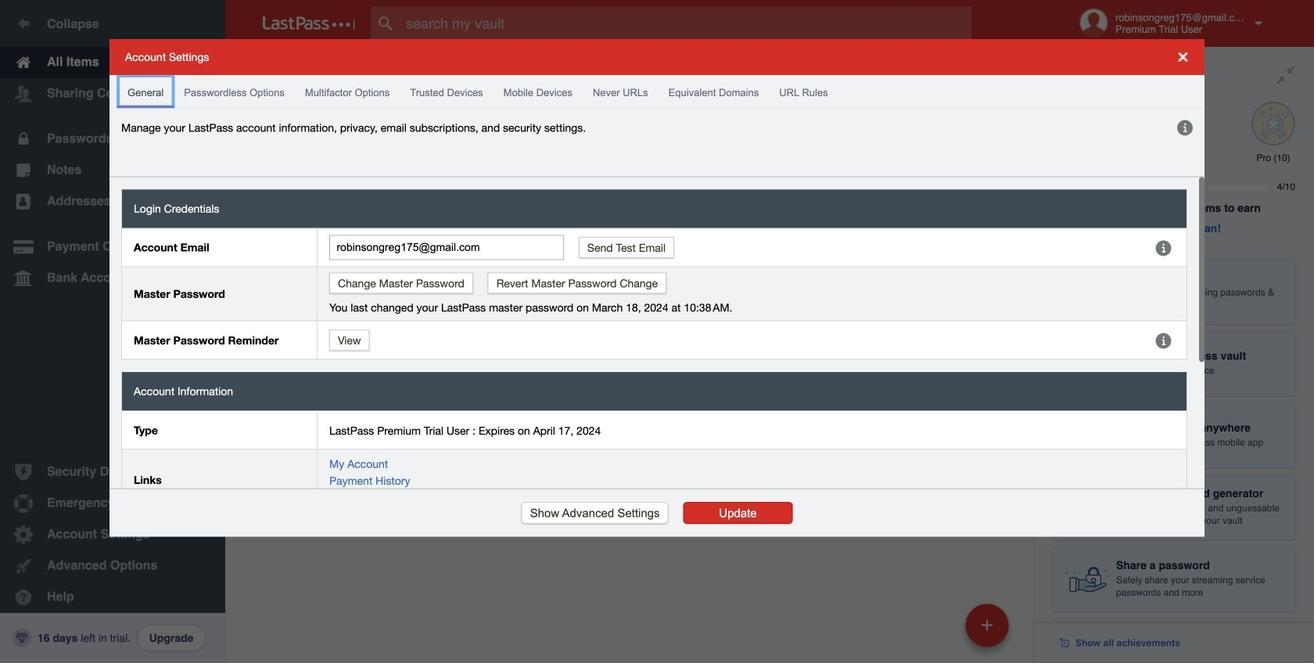 Task type: vqa. For each thing, say whether or not it's contained in the screenshot.
NEW ITEM element
no



Task type: describe. For each thing, give the bounding box(es) containing it.
lastpass image
[[263, 16, 355, 31]]

main navigation navigation
[[0, 0, 225, 664]]

Search search field
[[371, 6, 996, 41]]

search my vault text field
[[371, 6, 996, 41]]



Task type: locate. For each thing, give the bounding box(es) containing it.
new item image
[[982, 620, 993, 631]]

new item navigation
[[960, 599, 1019, 664]]

vault options navigation
[[225, 47, 1034, 94]]



